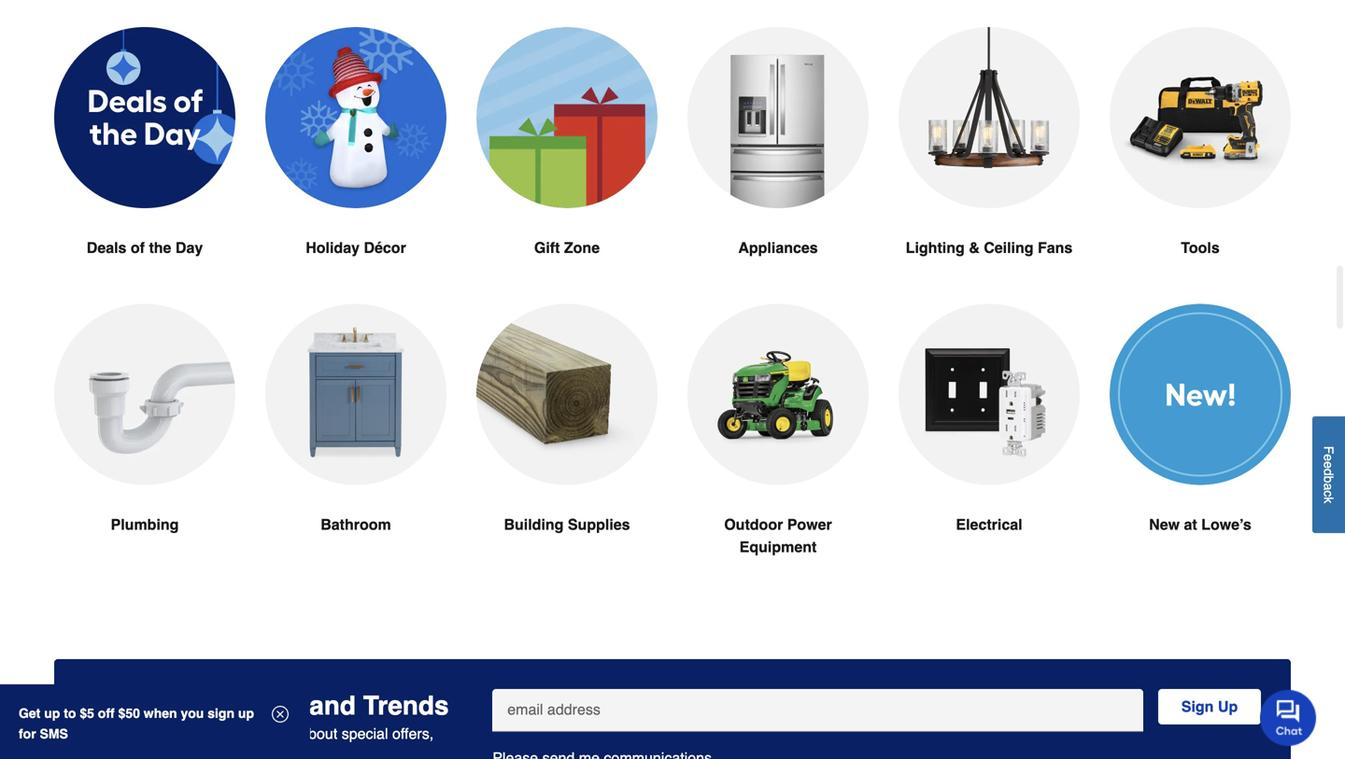 Task type: locate. For each thing, give the bounding box(es) containing it.
sign down off
[[84, 726, 114, 743]]

ceiling
[[984, 239, 1034, 256]]

for down the when
[[139, 726, 156, 743]]

for down get at bottom left
[[19, 727, 36, 742]]

zone
[[564, 239, 600, 256]]

up up promotions,
[[118, 726, 135, 743]]

e up d on the bottom of the page
[[1322, 454, 1337, 462]]

d
[[1322, 469, 1337, 476]]

0 horizontal spatial to
[[64, 707, 76, 722]]

of
[[131, 239, 145, 256]]

up up learn
[[238, 707, 254, 722]]

gift
[[535, 239, 560, 256]]

2 e from the top
[[1322, 462, 1337, 469]]

deals of the day link
[[54, 27, 236, 304]]

equipment
[[740, 539, 817, 556]]

lighting
[[906, 239, 965, 256]]

f
[[1322, 446, 1337, 454]]

e up b
[[1322, 462, 1337, 469]]

1 vertical spatial to
[[208, 726, 220, 743]]

appliances
[[739, 239, 819, 256]]

get
[[19, 707, 41, 722]]

to down sign
[[208, 726, 220, 743]]

you
[[181, 707, 204, 722]]

1 horizontal spatial up
[[118, 726, 135, 743]]

an inflatable snowman decoration with a red-and-white striped hat, blue mittens and a blue scarf. image
[[265, 27, 447, 208]]

a 5-light black metal and wood chandelier. image
[[899, 27, 1081, 208]]

holiday décor link
[[265, 27, 447, 304]]

0 vertical spatial and
[[310, 692, 356, 721]]

supplies
[[568, 516, 631, 534]]

when
[[144, 707, 177, 722]]

at
[[1185, 516, 1198, 534]]

1 horizontal spatial sign
[[1182, 699, 1215, 716]]

0 vertical spatial to
[[64, 707, 76, 722]]

sign
[[1182, 699, 1215, 716], [84, 726, 114, 743]]

sms
[[40, 727, 68, 742]]

a black dual-toggle wall faceplate and a white duplex outlet with a u s b port. image
[[899, 304, 1081, 485]]

décor
[[364, 239, 406, 256]]

1 horizontal spatial for
[[139, 726, 156, 743]]

get up to $5 off $50 when you sign up for sms
[[19, 707, 254, 742]]

0 horizontal spatial sign
[[84, 726, 114, 743]]

0 vertical spatial sign
[[1182, 699, 1215, 716]]

0 horizontal spatial and
[[215, 748, 240, 760]]

new
[[1150, 516, 1181, 534]]

0 horizontal spatial for
[[19, 727, 36, 742]]

tools link
[[1110, 27, 1292, 304]]

c
[[1322, 491, 1337, 497]]

emailAddress text field
[[500, 690, 1137, 721]]

a stainless french door refrigerator with a bottom freezer and middle storage drawer. image
[[688, 27, 869, 208]]

building supplies
[[504, 516, 631, 534]]

up up sms
[[44, 707, 60, 722]]

sign
[[208, 707, 235, 722]]

1 vertical spatial sign
[[84, 726, 114, 743]]

trends
[[363, 692, 449, 721]]

to left $5
[[64, 707, 76, 722]]

outdoor power equipment
[[725, 516, 833, 556]]

for
[[139, 726, 156, 743], [19, 727, 36, 742]]

gift zone link
[[477, 27, 658, 304]]

special
[[342, 726, 388, 743]]

lowe's
[[1202, 516, 1252, 534]]

promotions,
[[84, 748, 162, 760]]

new at lowe's
[[1150, 516, 1252, 534]]

outdoor
[[725, 516, 784, 534]]

up
[[44, 707, 60, 722], [238, 707, 254, 722], [118, 726, 135, 743]]

power
[[788, 516, 833, 534]]

holiday décor
[[306, 239, 406, 256]]

to
[[64, 707, 76, 722], [208, 726, 220, 743]]

gift zone
[[535, 239, 600, 256]]

new. image
[[1110, 304, 1292, 485]]

and down learn
[[215, 748, 240, 760]]

bathroom
[[321, 516, 391, 534]]

to inside deals, inspiration and trends sign up for emails to learn more about special offers, promotions, events and more.
[[208, 726, 220, 743]]

sign left up
[[1182, 699, 1215, 716]]

deals
[[87, 239, 127, 256]]

f e e d b a c k
[[1322, 446, 1337, 504]]

and up about
[[310, 692, 356, 721]]

&
[[969, 239, 980, 256]]

1 horizontal spatial to
[[208, 726, 220, 743]]

more.
[[244, 748, 282, 760]]

$5
[[80, 707, 94, 722]]

and
[[310, 692, 356, 721], [215, 748, 240, 760]]

e
[[1322, 454, 1337, 462], [1322, 462, 1337, 469]]



Task type: describe. For each thing, give the bounding box(es) containing it.
more
[[262, 726, 296, 743]]

an end section of a four-by-four pressure treated post. image
[[477, 304, 658, 485]]

deals of the day icon. image
[[54, 27, 236, 208]]

1 horizontal spatial and
[[310, 692, 356, 721]]

about
[[300, 726, 338, 743]]

1 e from the top
[[1322, 454, 1337, 462]]

for inside deals, inspiration and trends sign up for emails to learn more about special offers, promotions, events and more.
[[139, 726, 156, 743]]

a
[[1322, 484, 1337, 491]]

emails
[[161, 726, 204, 743]]

a white p v c p-trap. image
[[54, 304, 236, 485]]

lighting & ceiling fans link
[[899, 27, 1081, 304]]

up inside deals, inspiration and trends sign up for emails to learn more about special offers, promotions, events and more.
[[118, 726, 135, 743]]

1 vertical spatial and
[[215, 748, 240, 760]]

b
[[1322, 476, 1337, 484]]

electrical
[[957, 516, 1023, 534]]

building
[[504, 516, 564, 534]]

deals of the day
[[87, 239, 203, 256]]

bathroom link
[[265, 304, 447, 581]]

f e e d b a c k button
[[1313, 417, 1346, 534]]

outdoor power equipment link
[[688, 304, 869, 604]]

electrical link
[[899, 304, 1081, 581]]

learn
[[225, 726, 258, 743]]

a blue 2-door bathroom vanity with a white top, gold faucet and gold hardware. image
[[265, 304, 447, 485]]

sign inside the sign up button
[[1182, 699, 1215, 716]]

building supplies link
[[477, 304, 658, 581]]

tools
[[1182, 239, 1220, 256]]

inspiration
[[169, 692, 302, 721]]

0 horizontal spatial up
[[44, 707, 60, 722]]

a green and yellow john deere lawn mower. image
[[688, 304, 869, 485]]

lighting & ceiling fans
[[906, 239, 1073, 256]]

holiday
[[306, 239, 360, 256]]

deals,
[[84, 692, 161, 721]]

sign inside deals, inspiration and trends sign up for emails to learn more about special offers, promotions, events and more.
[[84, 726, 114, 743]]

a dewalt cordless drill with batteries, a charger and a soft case. image
[[1110, 27, 1292, 208]]

day
[[176, 239, 203, 256]]

to inside get up to $5 off $50 when you sign up for sms
[[64, 707, 76, 722]]

sign up button
[[1159, 690, 1262, 725]]

for inside get up to $5 off $50 when you sign up for sms
[[19, 727, 36, 742]]

an icon of red and green wrapped gifts. image
[[477, 27, 658, 208]]

k
[[1322, 497, 1337, 504]]

sign up
[[1182, 699, 1239, 716]]

offers,
[[393, 726, 434, 743]]

2 horizontal spatial up
[[238, 707, 254, 722]]

fans
[[1038, 239, 1073, 256]]

plumbing
[[111, 516, 179, 534]]

$50
[[118, 707, 140, 722]]

up
[[1219, 699, 1239, 716]]

events
[[166, 748, 210, 760]]

plumbing link
[[54, 304, 236, 581]]

the
[[149, 239, 171, 256]]

off
[[98, 707, 115, 722]]

new at lowe's link
[[1110, 304, 1292, 581]]

chat invite button image
[[1261, 690, 1318, 747]]

deals, inspiration and trends sign up for emails to learn more about special offers, promotions, events and more.
[[84, 692, 449, 760]]

appliances link
[[688, 27, 869, 304]]



Task type: vqa. For each thing, say whether or not it's contained in the screenshot.
bottom item
no



